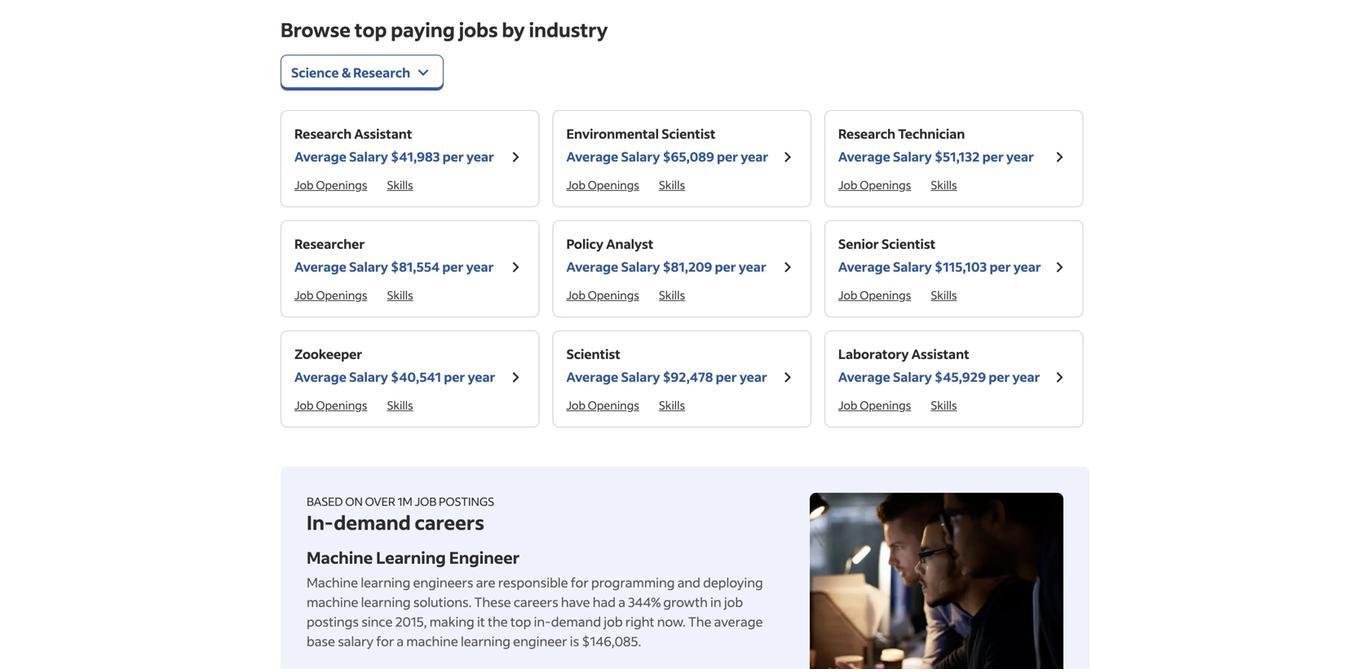 Task type: locate. For each thing, give the bounding box(es) containing it.
year inside laboratory assistant average salary $45,929 per year
[[1013, 368, 1041, 385]]

0 horizontal spatial top
[[355, 17, 387, 42]]

salary left '$115,103'
[[893, 258, 933, 275]]

average inside senior scientist average salary $115,103 per year
[[839, 258, 891, 275]]

per right $92,478
[[716, 368, 737, 385]]

skills link down $92,478
[[659, 398, 686, 412]]

research for research technician
[[839, 125, 896, 142]]

a
[[619, 594, 626, 610], [397, 633, 404, 650]]

per for laboratory assistant
[[989, 368, 1010, 385]]

research inside research technician average salary $51,132 per year
[[839, 125, 896, 142]]

year right "$81,209"
[[739, 258, 767, 275]]

skills link down "$81,209"
[[659, 288, 686, 302]]

salary down environmental
[[621, 148, 660, 165]]

assistant inside the research assistant average salary $41,983 per year
[[354, 125, 412, 142]]

per inside scientist average salary $92,478 per year
[[716, 368, 737, 385]]

0 vertical spatial job
[[724, 594, 744, 610]]

average inside policy analyst average salary $81,209 per year
[[567, 258, 619, 275]]

openings down 'researcher'
[[316, 288, 368, 302]]

0 vertical spatial machine
[[307, 547, 373, 568]]

1 horizontal spatial demand
[[551, 613, 601, 630]]

per inside environmental scientist average salary $65,089 per year
[[717, 148, 739, 165]]

per right $45,929
[[989, 368, 1010, 385]]

skills down $81,554
[[387, 288, 413, 302]]

per inside policy analyst average salary $81,209 per year
[[715, 258, 737, 275]]

skills down $92,478
[[659, 398, 686, 412]]

salary
[[349, 148, 388, 165], [621, 148, 660, 165], [893, 148, 933, 165], [349, 258, 388, 275], [621, 258, 660, 275], [893, 258, 933, 275], [349, 368, 388, 385], [621, 368, 660, 385], [893, 368, 933, 385]]

for
[[571, 574, 589, 591], [376, 633, 394, 650]]

skills down '$115,103'
[[931, 288, 958, 302]]

1 vertical spatial scientist
[[882, 235, 936, 252]]

0 vertical spatial a
[[619, 594, 626, 610]]

salary down zookeeper
[[349, 368, 388, 385]]

per inside laboratory assistant average salary $45,929 per year
[[989, 368, 1010, 385]]

year right $51,132
[[1007, 148, 1035, 165]]

salary for senior scientist
[[893, 258, 933, 275]]

openings down research technician average salary $51,132 per year
[[860, 177, 912, 192]]

job openings for policy analyst average salary $81,209 per year
[[567, 288, 640, 302]]

0 horizontal spatial machine
[[307, 594, 359, 610]]

salary down technician on the right top
[[893, 148, 933, 165]]

salary left $41,983
[[349, 148, 388, 165]]

job openings link for policy analyst average salary $81,209 per year
[[567, 288, 640, 302]]

per for environmental scientist
[[717, 148, 739, 165]]

openings down environmental
[[588, 177, 640, 192]]

job openings down senior
[[839, 288, 912, 302]]

in-
[[534, 613, 551, 630]]

research technician average salary $51,132 per year
[[839, 125, 1035, 165]]

job openings link up senior
[[839, 177, 912, 192]]

laboratory
[[839, 346, 909, 362]]

job openings down environmental
[[567, 177, 640, 192]]

research right the &
[[353, 64, 411, 81]]

salary down laboratory
[[893, 368, 933, 385]]

laboratory assistant average salary $45,929 per year
[[839, 346, 1041, 385]]

skills link down $51,132
[[931, 177, 958, 192]]

year inside environmental scientist average salary $65,089 per year
[[741, 148, 769, 165]]

1 horizontal spatial a
[[619, 594, 626, 610]]

salary inside zookeeper average salary $40,541 per year
[[349, 368, 388, 385]]

assistant for $41,983
[[354, 125, 412, 142]]

skills link down $65,089
[[659, 177, 686, 192]]

postings
[[307, 613, 359, 630]]

learning
[[376, 547, 446, 568]]

job openings down zookeeper
[[295, 398, 368, 412]]

skills for $40,541 per year
[[387, 398, 413, 412]]

careers down responsible
[[514, 594, 559, 610]]

a right had
[[619, 594, 626, 610]]

assistant inside laboratory assistant average salary $45,929 per year
[[912, 346, 970, 362]]

$65,089
[[663, 148, 715, 165]]

scientist inside environmental scientist average salary $65,089 per year
[[662, 125, 716, 142]]

growth
[[664, 594, 708, 610]]

careers
[[415, 510, 485, 535], [514, 594, 559, 610]]

skills for $51,132 per year
[[931, 177, 958, 192]]

0 vertical spatial machine
[[307, 594, 359, 610]]

scientist average salary $92,478 per year
[[567, 346, 768, 385]]

skills link down $45,929
[[931, 398, 958, 412]]

making
[[430, 613, 475, 630]]

openings
[[316, 177, 368, 192], [588, 177, 640, 192], [860, 177, 912, 192], [316, 288, 368, 302], [588, 288, 640, 302], [860, 288, 912, 302], [316, 398, 368, 412], [588, 398, 640, 412], [860, 398, 912, 412]]

and
[[678, 574, 701, 591]]

skills
[[387, 177, 413, 192], [659, 177, 686, 192], [931, 177, 958, 192], [387, 288, 413, 302], [659, 288, 686, 302], [931, 288, 958, 302], [387, 398, 413, 412], [659, 398, 686, 412], [931, 398, 958, 412]]

job openings up 'researcher'
[[295, 177, 368, 192]]

research
[[353, 64, 411, 81], [295, 125, 352, 142], [839, 125, 896, 142]]

job for research technician average salary $51,132 per year
[[839, 177, 858, 192]]

job openings up senior
[[839, 177, 912, 192]]

1 horizontal spatial research
[[353, 64, 411, 81]]

research left technician on the right top
[[839, 125, 896, 142]]

technician
[[899, 125, 966, 142]]

job openings
[[295, 177, 368, 192], [567, 177, 640, 192], [839, 177, 912, 192], [295, 288, 368, 302], [567, 288, 640, 302], [839, 288, 912, 302], [295, 398, 368, 412], [567, 398, 640, 412], [839, 398, 912, 412]]

research for research assistant
[[295, 125, 352, 142]]

job up $146,085.
[[604, 613, 623, 630]]

learning down the learning
[[361, 574, 411, 591]]

machine up postings
[[307, 574, 358, 591]]

job for policy analyst average salary $81,209 per year
[[567, 288, 586, 302]]

per for research technician
[[983, 148, 1004, 165]]

2015,
[[396, 613, 427, 630]]

openings for environmental scientist average salary $65,089 per year
[[588, 177, 640, 192]]

for up have
[[571, 574, 589, 591]]

zookeeper average salary $40,541 per year
[[295, 346, 496, 385]]

for down since
[[376, 633, 394, 650]]

openings for research assistant average salary $41,983 per year
[[316, 177, 368, 192]]

job openings down laboratory
[[839, 398, 912, 412]]

job openings down scientist average salary $92,478 per year
[[567, 398, 640, 412]]

1m
[[398, 494, 413, 509]]

salary inside laboratory assistant average salary $45,929 per year
[[893, 368, 933, 385]]

344%
[[628, 594, 661, 610]]

skills link for $81,554 per year
[[387, 288, 413, 302]]

programming
[[592, 574, 675, 591]]

top
[[355, 17, 387, 42], [511, 613, 532, 630]]

job openings for environmental scientist average salary $65,089 per year
[[567, 177, 640, 192]]

the
[[488, 613, 508, 630]]

openings down zookeeper
[[316, 398, 368, 412]]

year right $92,478
[[740, 368, 768, 385]]

0 horizontal spatial careers
[[415, 510, 485, 535]]

average inside laboratory assistant average salary $45,929 per year
[[839, 368, 891, 385]]

assistant up $41,983
[[354, 125, 412, 142]]

salary down analyst on the top of the page
[[621, 258, 660, 275]]

1 vertical spatial a
[[397, 633, 404, 650]]

research inside popup button
[[353, 64, 411, 81]]

year
[[467, 148, 494, 165], [741, 148, 769, 165], [1007, 148, 1035, 165], [466, 258, 494, 275], [739, 258, 767, 275], [1014, 258, 1042, 275], [468, 368, 496, 385], [740, 368, 768, 385], [1013, 368, 1041, 385]]

skills for $81,554 per year
[[387, 288, 413, 302]]

job
[[415, 494, 437, 509]]

0 vertical spatial assistant
[[354, 125, 412, 142]]

learning
[[361, 574, 411, 591], [361, 594, 411, 610], [461, 633, 511, 650]]

scientist inside senior scientist average salary $115,103 per year
[[882, 235, 936, 252]]

year inside the research assistant average salary $41,983 per year
[[467, 148, 494, 165]]

year inside zookeeper average salary $40,541 per year
[[468, 368, 496, 385]]

environmental
[[567, 125, 659, 142]]

job openings link for laboratory assistant average salary $45,929 per year
[[839, 398, 912, 412]]

skills down $65,089
[[659, 177, 686, 192]]

0 vertical spatial scientist
[[662, 125, 716, 142]]

year inside scientist average salary $92,478 per year
[[740, 368, 768, 385]]

average inside zookeeper average salary $40,541 per year
[[295, 368, 347, 385]]

skills link for $41,983 per year
[[387, 177, 413, 192]]

1 vertical spatial assistant
[[912, 346, 970, 362]]

science & research button
[[281, 55, 444, 91]]

year right $41,983
[[467, 148, 494, 165]]

skills down the $40,541
[[387, 398, 413, 412]]

job
[[295, 177, 314, 192], [567, 177, 586, 192], [839, 177, 858, 192], [295, 288, 314, 302], [567, 288, 586, 302], [839, 288, 858, 302], [295, 398, 314, 412], [567, 398, 586, 412], [839, 398, 858, 412]]

0 horizontal spatial for
[[376, 633, 394, 650]]

1 vertical spatial top
[[511, 613, 532, 630]]

job openings link down environmental
[[567, 177, 640, 192]]

0 horizontal spatial scientist
[[567, 346, 621, 362]]

per right $51,132
[[983, 148, 1004, 165]]

per right '$115,103'
[[990, 258, 1011, 275]]

1 vertical spatial machine
[[307, 574, 358, 591]]

per right the $40,541
[[444, 368, 465, 385]]

machine learning engineer machine learning engineers are responsible for programming and deploying machine learning solutions. these careers have had a 344% growth in job postings since 2015, making it the top in-demand job right now. the average base salary for a machine learning engineer is $146,085.
[[307, 547, 764, 650]]

since
[[362, 613, 393, 630]]

assistant up $45,929
[[912, 346, 970, 362]]

researcher average salary $81,554 per year
[[295, 235, 494, 275]]

skills link
[[387, 177, 413, 192], [659, 177, 686, 192], [931, 177, 958, 192], [387, 288, 413, 302], [659, 288, 686, 302], [931, 288, 958, 302], [387, 398, 413, 412], [659, 398, 686, 412], [931, 398, 958, 412]]

salary inside environmental scientist average salary $65,089 per year
[[621, 148, 660, 165]]

year right $45,929
[[1013, 368, 1041, 385]]

1 horizontal spatial machine
[[407, 633, 458, 650]]

year inside 'researcher average salary $81,554 per year'
[[466, 258, 494, 275]]

0 horizontal spatial demand
[[334, 510, 411, 535]]

job openings link down senior
[[839, 288, 912, 302]]

0 vertical spatial for
[[571, 574, 589, 591]]

average for research assistant average salary $41,983 per year
[[295, 148, 347, 165]]

skills down $51,132
[[931, 177, 958, 192]]

average inside scientist average salary $92,478 per year
[[567, 368, 619, 385]]

year for laboratory assistant average salary $45,929 per year
[[1013, 368, 1041, 385]]

skills link down $81,554
[[387, 288, 413, 302]]

the
[[689, 613, 712, 630]]

job openings link for researcher average salary $81,554 per year
[[295, 288, 368, 302]]

machine down making
[[407, 633, 458, 650]]

assistant
[[354, 125, 412, 142], [912, 346, 970, 362]]

1 horizontal spatial assistant
[[912, 346, 970, 362]]

average
[[295, 148, 347, 165], [567, 148, 619, 165], [839, 148, 891, 165], [295, 258, 347, 275], [567, 258, 619, 275], [839, 258, 891, 275], [295, 368, 347, 385], [567, 368, 619, 385], [839, 368, 891, 385]]

right
[[626, 613, 655, 630]]

0 horizontal spatial job
[[604, 613, 623, 630]]

machine up postings
[[307, 594, 359, 610]]

postings
[[439, 494, 495, 509]]

0 horizontal spatial research
[[295, 125, 352, 142]]

average inside research technician average salary $51,132 per year
[[839, 148, 891, 165]]

skills down $45,929
[[931, 398, 958, 412]]

a down 2015, in the bottom of the page
[[397, 633, 404, 650]]

salary inside research technician average salary $51,132 per year
[[893, 148, 933, 165]]

job openings down policy
[[567, 288, 640, 302]]

salary inside scientist average salary $92,478 per year
[[621, 368, 660, 385]]

these
[[475, 594, 511, 610]]

careers down postings
[[415, 510, 485, 535]]

science & research
[[291, 64, 411, 81]]

machine down in-
[[307, 547, 373, 568]]

per inside research technician average salary $51,132 per year
[[983, 148, 1004, 165]]

job openings link
[[295, 177, 368, 192], [567, 177, 640, 192], [839, 177, 912, 192], [295, 288, 368, 302], [567, 288, 640, 302], [839, 288, 912, 302], [295, 398, 368, 412], [567, 398, 640, 412], [839, 398, 912, 412]]

learning down it
[[461, 633, 511, 650]]

job for researcher average salary $81,554 per year
[[295, 288, 314, 302]]

2 horizontal spatial research
[[839, 125, 896, 142]]

salary left $92,478
[[621, 368, 660, 385]]

average for policy analyst average salary $81,209 per year
[[567, 258, 619, 275]]

analyst
[[607, 235, 654, 252]]

openings down scientist average salary $92,478 per year
[[588, 398, 640, 412]]

browse
[[281, 17, 351, 42]]

machine
[[307, 594, 359, 610], [407, 633, 458, 650]]

1 vertical spatial careers
[[514, 594, 559, 610]]

$45,929
[[935, 368, 987, 385]]

job openings link for scientist average salary $92,478 per year
[[567, 398, 640, 412]]

openings down senior
[[860, 288, 912, 302]]

1 horizontal spatial top
[[511, 613, 532, 630]]

per
[[443, 148, 464, 165], [717, 148, 739, 165], [983, 148, 1004, 165], [443, 258, 464, 275], [715, 258, 737, 275], [990, 258, 1011, 275], [444, 368, 465, 385], [716, 368, 737, 385], [989, 368, 1010, 385]]

$51,132
[[935, 148, 980, 165]]

job openings link for research technician average salary $51,132 per year
[[839, 177, 912, 192]]

on
[[345, 494, 363, 509]]

scientist
[[662, 125, 716, 142], [882, 235, 936, 252], [567, 346, 621, 362]]

learning up since
[[361, 594, 411, 610]]

careers inside machine learning engineer machine learning engineers are responsible for programming and deploying machine learning solutions. these careers have had a 344% growth in job postings since 2015, making it the top in-demand job right now. the average base salary for a machine learning engineer is $146,085.
[[514, 594, 559, 610]]

skills link down '$115,103'
[[931, 288, 958, 302]]

1 vertical spatial demand
[[551, 613, 601, 630]]

openings for policy analyst average salary $81,209 per year
[[588, 288, 640, 302]]

year right '$115,103'
[[1014, 258, 1042, 275]]

over
[[365, 494, 396, 509]]

year right the $40,541
[[468, 368, 496, 385]]

skills link for $51,132 per year
[[931, 177, 958, 192]]

job for laboratory assistant average salary $45,929 per year
[[839, 398, 858, 412]]

skills down $41,983
[[387, 177, 413, 192]]

research down science
[[295, 125, 352, 142]]

0 horizontal spatial assistant
[[354, 125, 412, 142]]

salary inside 'researcher average salary $81,554 per year'
[[349, 258, 388, 275]]

job openings down 'researcher'
[[295, 288, 368, 302]]

salary inside the research assistant average salary $41,983 per year
[[349, 148, 388, 165]]

year inside policy analyst average salary $81,209 per year
[[739, 258, 767, 275]]

openings for research technician average salary $51,132 per year
[[860, 177, 912, 192]]

0 horizontal spatial a
[[397, 633, 404, 650]]

2 vertical spatial learning
[[461, 633, 511, 650]]

have
[[561, 594, 590, 610]]

year right $81,554
[[466, 258, 494, 275]]

job openings for research technician average salary $51,132 per year
[[839, 177, 912, 192]]

average inside environmental scientist average salary $65,089 per year
[[567, 148, 619, 165]]

2 horizontal spatial scientist
[[882, 235, 936, 252]]

salary for laboratory assistant
[[893, 368, 933, 385]]

$92,478
[[663, 368, 714, 385]]

job openings link for senior scientist average salary $115,103 per year
[[839, 288, 912, 302]]

job openings link up 'researcher'
[[295, 177, 368, 192]]

per inside the research assistant average salary $41,983 per year
[[443, 148, 464, 165]]

year inside senior scientist average salary $115,103 per year
[[1014, 258, 1042, 275]]

average inside 'researcher average salary $81,554 per year'
[[295, 258, 347, 275]]

salary down 'researcher'
[[349, 258, 388, 275]]

job for research assistant average salary $41,983 per year
[[295, 177, 314, 192]]

per right $65,089
[[717, 148, 739, 165]]

salary
[[338, 633, 374, 650]]

job for senior scientist average salary $115,103 per year
[[839, 288, 858, 302]]

2 vertical spatial scientist
[[567, 346, 621, 362]]

skills down "$81,209"
[[659, 288, 686, 302]]

top left in-
[[511, 613, 532, 630]]

1 horizontal spatial scientist
[[662, 125, 716, 142]]

1 vertical spatial machine
[[407, 633, 458, 650]]

job openings link down laboratory
[[839, 398, 912, 412]]

per inside senior scientist average salary $115,103 per year
[[990, 258, 1011, 275]]

openings up 'researcher'
[[316, 177, 368, 192]]

per right "$81,209"
[[715, 258, 737, 275]]

0 vertical spatial careers
[[415, 510, 485, 535]]

job openings for zookeeper average salary $40,541 per year
[[295, 398, 368, 412]]

year for policy analyst average salary $81,209 per year
[[739, 258, 767, 275]]

top inside machine learning engineer machine learning engineers are responsible for programming and deploying machine learning solutions. these careers have had a 344% growth in job postings since 2015, making it the top in-demand job right now. the average base salary for a machine learning engineer is $146,085.
[[511, 613, 532, 630]]

science
[[291, 64, 339, 81]]

job right in at the bottom of page
[[724, 594, 744, 610]]

year for research technician average salary $51,132 per year
[[1007, 148, 1035, 165]]

year right $65,089
[[741, 148, 769, 165]]

job for zookeeper average salary $40,541 per year
[[295, 398, 314, 412]]

skills link down the $40,541
[[387, 398, 413, 412]]

0 vertical spatial demand
[[334, 510, 411, 535]]

job openings link down policy
[[567, 288, 640, 302]]

year inside research technician average salary $51,132 per year
[[1007, 148, 1035, 165]]

skills link down $41,983
[[387, 177, 413, 192]]

machine
[[307, 547, 373, 568], [307, 574, 358, 591]]

average inside the research assistant average salary $41,983 per year
[[295, 148, 347, 165]]

it
[[477, 613, 485, 630]]

$40,541
[[391, 368, 441, 385]]

$41,983
[[391, 148, 440, 165]]

top up science & research popup button
[[355, 17, 387, 42]]

job openings link down zookeeper
[[295, 398, 368, 412]]

1 horizontal spatial careers
[[514, 594, 559, 610]]

salary inside policy analyst average salary $81,209 per year
[[621, 258, 660, 275]]

demand down over
[[334, 510, 411, 535]]

2 machine from the top
[[307, 574, 358, 591]]

job
[[724, 594, 744, 610], [604, 613, 623, 630]]

per right $41,983
[[443, 148, 464, 165]]

demand down have
[[551, 613, 601, 630]]

per right $81,554
[[443, 258, 464, 275]]

openings for researcher average salary $81,554 per year
[[316, 288, 368, 302]]

skills for $81,209 per year
[[659, 288, 686, 302]]

salary inside senior scientist average salary $115,103 per year
[[893, 258, 933, 275]]

1 vertical spatial for
[[376, 633, 394, 650]]

research inside the research assistant average salary $41,983 per year
[[295, 125, 352, 142]]

zookeeper
[[295, 346, 362, 362]]

openings down analyst on the top of the page
[[588, 288, 640, 302]]

$115,103
[[935, 258, 988, 275]]

job openings link down 'researcher'
[[295, 288, 368, 302]]

job openings link down scientist average salary $92,478 per year
[[567, 398, 640, 412]]

openings down laboratory
[[860, 398, 912, 412]]

year for senior scientist average salary $115,103 per year
[[1014, 258, 1042, 275]]

by
[[502, 17, 525, 42]]

demand
[[334, 510, 411, 535], [551, 613, 601, 630]]

skills link for $92,478 per year
[[659, 398, 686, 412]]



Task type: describe. For each thing, give the bounding box(es) containing it.
per for senior scientist
[[990, 258, 1011, 275]]

1 machine from the top
[[307, 547, 373, 568]]

openings for zookeeper average salary $40,541 per year
[[316, 398, 368, 412]]

now.
[[657, 613, 686, 630]]

skills for $65,089 per year
[[659, 177, 686, 192]]

1 horizontal spatial for
[[571, 574, 589, 591]]

is
[[570, 633, 580, 650]]

engineer
[[513, 633, 568, 650]]

based on over 1m job postings in-demand careers
[[307, 494, 495, 535]]

job openings link for environmental scientist average salary $65,089 per year
[[567, 177, 640, 192]]

in
[[711, 594, 722, 610]]

research assistant average salary $41,983 per year
[[295, 125, 494, 165]]

0 vertical spatial top
[[355, 17, 387, 42]]

openings for scientist average salary $92,478 per year
[[588, 398, 640, 412]]

skills for $41,983 per year
[[387, 177, 413, 192]]

careers inside based on over 1m job postings in-demand careers
[[415, 510, 485, 535]]

average
[[715, 613, 763, 630]]

policy
[[567, 235, 604, 252]]

are
[[476, 574, 496, 591]]

scientist inside scientist average salary $92,478 per year
[[567, 346, 621, 362]]

1 horizontal spatial job
[[724, 594, 744, 610]]

average for laboratory assistant average salary $45,929 per year
[[839, 368, 891, 385]]

salary for research technician
[[893, 148, 933, 165]]

per for research assistant
[[443, 148, 464, 165]]

average for senior scientist average salary $115,103 per year
[[839, 258, 891, 275]]

year for environmental scientist average salary $65,089 per year
[[741, 148, 769, 165]]

deploying
[[703, 574, 764, 591]]

jobs
[[459, 17, 498, 42]]

browse top paying jobs by industry
[[281, 17, 608, 42]]

average for research technician average salary $51,132 per year
[[839, 148, 891, 165]]

average for environmental scientist average salary $65,089 per year
[[567, 148, 619, 165]]

industry
[[529, 17, 608, 42]]

job openings for laboratory assistant average salary $45,929 per year
[[839, 398, 912, 412]]

had
[[593, 594, 616, 610]]

job openings for researcher average salary $81,554 per year
[[295, 288, 368, 302]]

scientist for environmental scientist
[[662, 125, 716, 142]]

per for policy analyst
[[715, 258, 737, 275]]

year for research assistant average salary $41,983 per year
[[467, 148, 494, 165]]

skills link for $40,541 per year
[[387, 398, 413, 412]]

responsible
[[498, 574, 568, 591]]

skills link for $65,089 per year
[[659, 177, 686, 192]]

engineers
[[413, 574, 474, 591]]

policy analyst average salary $81,209 per year
[[567, 235, 767, 275]]

skills link for $81,209 per year
[[659, 288, 686, 302]]

openings for senior scientist average salary $115,103 per year
[[860, 288, 912, 302]]

per inside zookeeper average salary $40,541 per year
[[444, 368, 465, 385]]

based
[[307, 494, 343, 509]]

base
[[307, 633, 335, 650]]

in-
[[307, 510, 334, 535]]

1 vertical spatial job
[[604, 613, 623, 630]]

skills link for $115,103 per year
[[931, 288, 958, 302]]

salary for policy analyst
[[621, 258, 660, 275]]

scientist for senior scientist
[[882, 235, 936, 252]]

skills link for $45,929 per year
[[931, 398, 958, 412]]

openings for laboratory assistant average salary $45,929 per year
[[860, 398, 912, 412]]

demand inside machine learning engineer machine learning engineers are responsible for programming and deploying machine learning solutions. these careers have had a 344% growth in job postings since 2015, making it the top in-demand job right now. the average base salary for a machine learning engineer is $146,085.
[[551, 613, 601, 630]]

paying
[[391, 17, 455, 42]]

per inside 'researcher average salary $81,554 per year'
[[443, 258, 464, 275]]

1 vertical spatial learning
[[361, 594, 411, 610]]

job openings for research assistant average salary $41,983 per year
[[295, 177, 368, 192]]

engineer
[[449, 547, 520, 568]]

$146,085.
[[582, 633, 642, 650]]

job openings for scientist average salary $92,478 per year
[[567, 398, 640, 412]]

senior
[[839, 235, 879, 252]]

job openings link for research assistant average salary $41,983 per year
[[295, 177, 368, 192]]

job for environmental scientist average salary $65,089 per year
[[567, 177, 586, 192]]

$81,209
[[663, 258, 713, 275]]

skills for $45,929 per year
[[931, 398, 958, 412]]

$81,554
[[391, 258, 440, 275]]

senior scientist average salary $115,103 per year
[[839, 235, 1042, 275]]

&
[[342, 64, 351, 81]]

demand inside based on over 1m job postings in-demand careers
[[334, 510, 411, 535]]

job openings link for zookeeper average salary $40,541 per year
[[295, 398, 368, 412]]

0 vertical spatial learning
[[361, 574, 411, 591]]

salary for research assistant
[[349, 148, 388, 165]]

assistant for $45,929
[[912, 346, 970, 362]]

solutions.
[[414, 594, 472, 610]]

environmental scientist average salary $65,089 per year
[[567, 125, 769, 165]]

job openings for senior scientist average salary $115,103 per year
[[839, 288, 912, 302]]

skills for $115,103 per year
[[931, 288, 958, 302]]

job for scientist average salary $92,478 per year
[[567, 398, 586, 412]]

skills for $92,478 per year
[[659, 398, 686, 412]]

salary for environmental scientist
[[621, 148, 660, 165]]

researcher
[[295, 235, 365, 252]]



Task type: vqa. For each thing, say whether or not it's contained in the screenshot.
the left Pay
no



